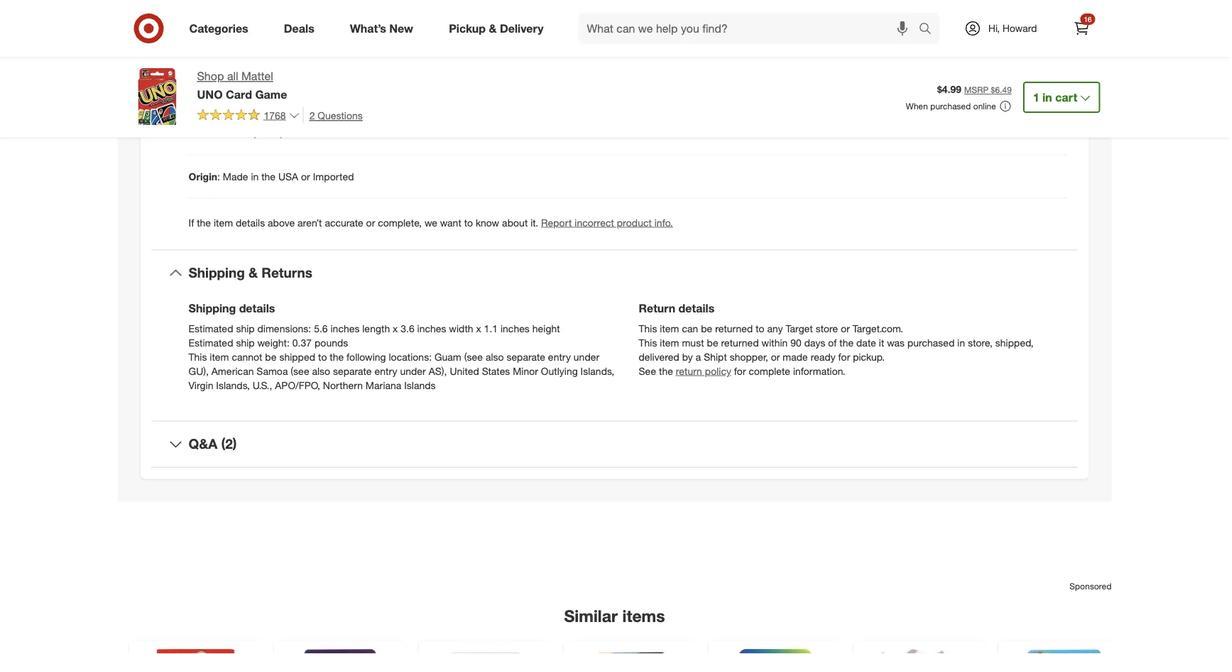 Task type: vqa. For each thing, say whether or not it's contained in the screenshot.
1768 LINK
yes



Task type: locate. For each thing, give the bounding box(es) containing it.
in right 1 at the right top of page
[[1043, 90, 1052, 104]]

to right the want
[[464, 216, 473, 229]]

shipping down the shipping & returns
[[189, 301, 236, 315]]

was
[[887, 336, 905, 349]]

1 vertical spatial purchased
[[908, 336, 955, 349]]

3 inches from the left
[[501, 322, 530, 335]]

1 horizontal spatial x
[[476, 322, 481, 335]]

we
[[425, 216, 437, 229]]

: down shop
[[210, 84, 213, 96]]

purchased
[[931, 101, 971, 111], [908, 336, 955, 349]]

1 inches from the left
[[331, 322, 360, 335]]

uno card game - retro edition image
[[572, 649, 689, 654]]

1 horizontal spatial also
[[486, 350, 504, 363]]

1 horizontal spatial :
[[217, 170, 220, 183]]

0 vertical spatial to
[[464, 216, 473, 229]]

1 vertical spatial islands,
[[216, 379, 250, 391]]

2 estimated from the top
[[189, 336, 233, 349]]

inches up pounds
[[331, 322, 360, 335]]

2 vertical spatial to
[[318, 350, 327, 363]]

0 horizontal spatial entry
[[375, 365, 397, 377]]

1 horizontal spatial islands,
[[581, 365, 614, 377]]

0 vertical spatial ship
[[236, 322, 255, 335]]

for right "ready"
[[838, 350, 850, 363]]

item
[[189, 127, 210, 139]]

dimensions:
[[257, 322, 311, 335]]

the down delivered
[[659, 365, 673, 377]]

0 vertical spatial entry
[[548, 350, 571, 363]]

purchased down $4.99
[[931, 101, 971, 111]]

also
[[486, 350, 504, 363], [312, 365, 330, 377]]

& inside dropdown button
[[249, 265, 258, 281]]

0 horizontal spatial to
[[318, 350, 327, 363]]

0 vertical spatial :
[[210, 84, 213, 96]]

0 horizontal spatial in
[[251, 170, 259, 183]]

mattel
[[241, 69, 273, 83]]

items
[[622, 606, 665, 626]]

entry up mariana
[[375, 365, 397, 377]]

details up dimensions:
[[239, 301, 275, 315]]

entry up outlying
[[548, 350, 571, 363]]

deals link
[[272, 13, 332, 44]]

a
[[696, 350, 701, 363]]

2 vertical spatial :
[[217, 170, 220, 183]]

similar items region
[[118, 524, 1132, 654]]

purchased right was
[[908, 336, 955, 349]]

1 horizontal spatial under
[[574, 350, 600, 363]]

american
[[211, 365, 254, 377]]

target
[[786, 322, 813, 335]]

can
[[682, 322, 698, 335]]

1 vertical spatial for
[[734, 365, 746, 377]]

to inside the return details this item can be returned to any target store or target.com. this item must be returned within 90 days of the date it was purchased in store, shipped, delivered by a shipt shopper, or made ready for pickup. see the return policy for complete information.
[[756, 322, 765, 335]]

2 horizontal spatial to
[[756, 322, 765, 335]]

be up samoa
[[265, 350, 277, 363]]

1 shipping from the top
[[189, 265, 245, 281]]

also down this item cannot be shipped to the following locations:
[[312, 365, 330, 377]]

2 horizontal spatial inches
[[501, 322, 530, 335]]

0 vertical spatial purchased
[[931, 101, 971, 111]]

be right can
[[701, 322, 713, 335]]

shipped,
[[996, 336, 1034, 349]]

mattel games - uno play with pride card game image
[[717, 649, 833, 654]]

number
[[212, 127, 250, 139]]

date
[[857, 336, 876, 349]]

x left 1.1
[[476, 322, 481, 335]]

shipping details estimated ship dimensions: 5.6 inches length x 3.6 inches width x 1.1 inches height estimated ship weight: 0.37 pounds
[[189, 301, 560, 349]]

078206020016
[[215, 84, 282, 96]]

1 horizontal spatial in
[[958, 336, 965, 349]]

this item cannot be shipped to the following locations:
[[189, 350, 432, 363]]

shipping inside dropdown button
[[189, 265, 245, 281]]

sponsored
[[1070, 580, 1112, 591]]

& left returns
[[249, 265, 258, 281]]

separate up minor
[[507, 350, 545, 363]]

estimated
[[189, 322, 233, 335], [189, 336, 233, 349]]

hi,
[[989, 22, 1000, 34]]

: left the made at the top left
[[217, 170, 220, 183]]

details
[[236, 216, 265, 229], [239, 301, 275, 315], [679, 301, 715, 315]]

weight:
[[257, 336, 290, 349]]

info.
[[655, 216, 673, 229]]

islands
[[404, 379, 436, 391]]

1768
[[264, 109, 286, 121]]

under
[[574, 350, 600, 363], [400, 365, 426, 377]]

shipping down if
[[189, 265, 245, 281]]

howard
[[1003, 22, 1037, 34]]

when purchased online
[[906, 101, 996, 111]]

2 x from the left
[[476, 322, 481, 335]]

this up delivered
[[639, 336, 657, 349]]

this up gu), on the left bottom of page
[[189, 350, 207, 363]]

1
[[1033, 90, 1040, 104]]

(see up united
[[464, 350, 483, 363]]

details up can
[[679, 301, 715, 315]]

0 vertical spatial estimated
[[189, 322, 233, 335]]

this down return
[[639, 322, 657, 335]]

1 vertical spatial to
[[756, 322, 765, 335]]

2 vertical spatial in
[[958, 336, 965, 349]]

under down locations:
[[400, 365, 426, 377]]

0 vertical spatial also
[[486, 350, 504, 363]]

0 horizontal spatial for
[[734, 365, 746, 377]]

search
[[913, 23, 947, 37]]

0025
[[324, 127, 346, 139]]

it.
[[531, 216, 538, 229]]

1 horizontal spatial entry
[[548, 350, 571, 363]]

1 vertical spatial separate
[[333, 365, 372, 377]]

islands, down american in the bottom left of the page
[[216, 379, 250, 391]]

(see up apo/fpo, at the bottom
[[291, 365, 309, 377]]

cannot
[[232, 350, 262, 363]]

height
[[532, 322, 560, 335]]

origin : made in the usa or imported
[[189, 170, 354, 183]]

skillmatics guess in 10 world of animals card game image
[[427, 649, 544, 654]]

0 horizontal spatial :
[[210, 84, 213, 96]]

0 horizontal spatial &
[[249, 265, 258, 281]]

0 vertical spatial &
[[489, 21, 497, 35]]

to down pounds
[[318, 350, 327, 363]]

shop
[[197, 69, 224, 83]]

following
[[347, 350, 386, 363]]

samoa
[[257, 365, 288, 377]]

(2)
[[221, 436, 237, 452]]

gu),
[[189, 365, 209, 377]]

game
[[255, 87, 287, 101]]

under up outlying
[[574, 350, 600, 363]]

this
[[639, 322, 657, 335], [639, 336, 657, 349], [189, 350, 207, 363]]

width
[[449, 322, 473, 335]]

item left can
[[660, 322, 679, 335]]

1 vertical spatial ship
[[236, 336, 255, 349]]

or right accurate
[[366, 216, 375, 229]]

for down shopper,
[[734, 365, 746, 377]]

0 vertical spatial this
[[639, 322, 657, 335]]

2 horizontal spatial :
[[283, 127, 286, 139]]

online
[[973, 101, 996, 111]]

store
[[816, 322, 838, 335]]

1 vertical spatial returned
[[721, 336, 759, 349]]

1 horizontal spatial separate
[[507, 350, 545, 363]]

0 horizontal spatial (see
[[291, 365, 309, 377]]

islands,
[[581, 365, 614, 377], [216, 379, 250, 391]]

in
[[1043, 90, 1052, 104], [251, 170, 259, 183], [958, 336, 965, 349]]

islands, right outlying
[[581, 365, 614, 377]]

0 horizontal spatial separate
[[333, 365, 372, 377]]

ship
[[236, 322, 255, 335], [236, 336, 255, 349]]

0 horizontal spatial also
[[312, 365, 330, 377]]

mattel: uno: family game night - dare - card game image
[[862, 649, 978, 654]]

virgin
[[189, 379, 213, 391]]

2 vertical spatial this
[[189, 350, 207, 363]]

90
[[791, 336, 802, 349]]

2 questions
[[309, 109, 363, 121]]

shipt
[[704, 350, 727, 363]]

target.com.
[[853, 322, 903, 335]]

as),
[[429, 365, 447, 377]]

store,
[[968, 336, 993, 349]]

& right pickup
[[489, 21, 497, 35]]

or right usa
[[301, 170, 310, 183]]

2 shipping from the top
[[189, 301, 236, 315]]

0 horizontal spatial islands,
[[216, 379, 250, 391]]

the left usa
[[261, 170, 276, 183]]

0 horizontal spatial x
[[393, 322, 398, 335]]

in left store,
[[958, 336, 965, 349]]

5.6
[[314, 322, 328, 335]]

made
[[783, 350, 808, 363]]

1 vertical spatial be
[[707, 336, 718, 349]]

imported
[[313, 170, 354, 183]]

1 horizontal spatial (see
[[464, 350, 483, 363]]

00-
[[309, 127, 324, 139]]

item
[[214, 216, 233, 229], [660, 322, 679, 335], [660, 336, 679, 349], [210, 350, 229, 363]]

new
[[389, 21, 413, 35]]

x
[[393, 322, 398, 335], [476, 322, 481, 335]]

0 horizontal spatial inches
[[331, 322, 360, 335]]

shipping inside shipping details estimated ship dimensions: 5.6 inches length x 3.6 inches width x 1.1 inches height estimated ship weight: 0.37 pounds
[[189, 301, 236, 315]]

1 vertical spatial entry
[[375, 365, 397, 377]]

if the item details above aren't accurate or complete, we want to know about it. report incorrect product info.
[[189, 216, 673, 229]]

shipping
[[189, 265, 245, 281], [189, 301, 236, 315]]

inches right 1.1
[[501, 322, 530, 335]]

0 vertical spatial be
[[701, 322, 713, 335]]

: left 087-
[[283, 127, 286, 139]]

similar
[[564, 606, 618, 626]]

0 vertical spatial in
[[1043, 90, 1052, 104]]

0 vertical spatial (see
[[464, 350, 483, 363]]

0 vertical spatial returned
[[715, 322, 753, 335]]

similar items
[[564, 606, 665, 626]]

be up 'shipt'
[[707, 336, 718, 349]]

1 horizontal spatial for
[[838, 350, 850, 363]]

1 in cart for uno card game element
[[1033, 90, 1078, 104]]

1 horizontal spatial inches
[[417, 322, 446, 335]]

1 vertical spatial &
[[249, 265, 258, 281]]

1 vertical spatial estimated
[[189, 336, 233, 349]]

details inside the return details this item can be returned to any target store or target.com. this item must be returned within 90 days of the date it was purchased in store, shipped, delivered by a shipt shopper, or made ready for pickup. see the return policy for complete information.
[[679, 301, 715, 315]]

:
[[210, 84, 213, 96], [283, 127, 286, 139], [217, 170, 220, 183]]

complete,
[[378, 216, 422, 229]]

the down pounds
[[330, 350, 344, 363]]

to left any
[[756, 322, 765, 335]]

1 horizontal spatial &
[[489, 21, 497, 35]]

0 vertical spatial separate
[[507, 350, 545, 363]]

in inside the return details this item can be returned to any target store or target.com. this item must be returned within 90 days of the date it was purchased in store, shipped, delivered by a shipt shopper, or made ready for pickup. see the return policy for complete information.
[[958, 336, 965, 349]]

in right the made at the top left
[[251, 170, 259, 183]]

pickup & delivery link
[[437, 13, 561, 44]]

item up delivered
[[660, 336, 679, 349]]

0.37
[[292, 336, 312, 349]]

product
[[617, 216, 652, 229]]

x left 3.6
[[393, 322, 398, 335]]

0 vertical spatial islands,
[[581, 365, 614, 377]]

1 vertical spatial in
[[251, 170, 259, 183]]

1 vertical spatial this
[[639, 336, 657, 349]]

1 vertical spatial under
[[400, 365, 426, 377]]

1 vertical spatial shipping
[[189, 301, 236, 315]]

of
[[828, 336, 837, 349]]

details inside shipping details estimated ship dimensions: 5.6 inches length x 3.6 inches width x 1.1 inches height estimated ship weight: 0.37 pounds
[[239, 301, 275, 315]]

0 vertical spatial shipping
[[189, 265, 245, 281]]

days
[[804, 336, 826, 349]]

inches right 3.6
[[417, 322, 446, 335]]

also up states
[[486, 350, 504, 363]]

separate up the northern
[[333, 365, 372, 377]]

0 horizontal spatial under
[[400, 365, 426, 377]]



Task type: describe. For each thing, give the bounding box(es) containing it.
1 x from the left
[[393, 322, 398, 335]]

mariana
[[366, 379, 401, 391]]

information.
[[793, 365, 846, 377]]

origin
[[189, 170, 217, 183]]

what's new
[[350, 21, 413, 35]]

image of uno card game image
[[129, 68, 186, 125]]

shipped
[[279, 350, 315, 363]]

return
[[639, 301, 675, 315]]

delivery
[[500, 21, 544, 35]]

087-
[[289, 127, 309, 139]]

uno flip card game image
[[282, 649, 399, 654]]

made
[[223, 170, 248, 183]]

1768 link
[[197, 107, 300, 124]]

cart
[[1056, 90, 1078, 104]]

minor
[[513, 365, 538, 377]]

q&a
[[189, 436, 218, 452]]

or right store
[[841, 322, 850, 335]]

1 ship from the top
[[236, 322, 255, 335]]

& for shipping
[[249, 265, 258, 281]]

2 questions link
[[303, 107, 363, 123]]

or down within
[[771, 350, 780, 363]]

uno party card game image
[[137, 649, 254, 654]]

1 vertical spatial :
[[283, 127, 286, 139]]

any
[[767, 322, 783, 335]]

1 in cart
[[1033, 90, 1078, 104]]

uno: family game - super mario - card game image
[[1007, 649, 1123, 654]]

united
[[450, 365, 479, 377]]

about
[[502, 216, 528, 229]]

2 ship from the top
[[236, 336, 255, 349]]

complete
[[749, 365, 790, 377]]

& for pickup
[[489, 21, 497, 35]]

purchased inside the return details this item can be returned to any target store or target.com. this item must be returned within 90 days of the date it was purchased in store, shipped, delivered by a shipt shopper, or made ready for pickup. see the return policy for complete information.
[[908, 336, 955, 349]]

details for shipping
[[239, 301, 275, 315]]

want
[[440, 216, 461, 229]]

1 horizontal spatial to
[[464, 216, 473, 229]]

upc
[[189, 84, 210, 96]]

incorrect
[[575, 216, 614, 229]]

search button
[[913, 13, 947, 47]]

categories link
[[177, 13, 266, 44]]

2 vertical spatial be
[[265, 350, 277, 363]]

2 inches from the left
[[417, 322, 446, 335]]

3.6
[[401, 322, 415, 335]]

northern
[[323, 379, 363, 391]]

see
[[639, 365, 656, 377]]

it
[[879, 336, 884, 349]]

states
[[482, 365, 510, 377]]

shipping & returns
[[189, 265, 312, 281]]

guam
[[435, 350, 461, 363]]

: for made
[[217, 170, 220, 183]]

details for return
[[679, 301, 715, 315]]

pickup & delivery
[[449, 21, 544, 35]]

1 estimated from the top
[[189, 322, 233, 335]]

1 vertical spatial also
[[312, 365, 330, 377]]

q&a (2) button
[[152, 422, 1078, 467]]

shop all mattel uno card game
[[197, 69, 287, 101]]

return policy link
[[676, 365, 731, 377]]

0 vertical spatial under
[[574, 350, 600, 363]]

2 horizontal spatial in
[[1043, 90, 1052, 104]]

1 vertical spatial (see
[[291, 365, 309, 377]]

upc : 078206020016
[[189, 84, 282, 96]]

outlying
[[541, 365, 578, 377]]

shipping for shipping & returns
[[189, 265, 245, 281]]

msrp
[[964, 85, 989, 95]]

pickup.
[[853, 350, 885, 363]]

(dpci)
[[253, 127, 283, 139]]

deals
[[284, 21, 314, 35]]

item up american in the bottom left of the page
[[210, 350, 229, 363]]

u.s.,
[[253, 379, 272, 391]]

ready
[[811, 350, 836, 363]]

return details this item can be returned to any target store or target.com. this item must be returned within 90 days of the date it was purchased in store, shipped, delivered by a shipt shopper, or made ready for pickup. see the return policy for complete information.
[[639, 301, 1034, 377]]

when
[[906, 101, 928, 111]]

shipping & returns button
[[152, 250, 1078, 296]]

all
[[227, 69, 238, 83]]

pounds
[[315, 336, 348, 349]]

$6.49
[[991, 85, 1012, 95]]

$4.99 msrp $6.49
[[937, 83, 1012, 96]]

q&a (2)
[[189, 436, 237, 452]]

16
[[1084, 15, 1092, 23]]

item right if
[[214, 216, 233, 229]]

pickup
[[449, 21, 486, 35]]

shipping for shipping details estimated ship dimensions: 5.6 inches length x 3.6 inches width x 1.1 inches height estimated ship weight: 0.37 pounds
[[189, 301, 236, 315]]

hi, howard
[[989, 22, 1037, 34]]

0 vertical spatial for
[[838, 350, 850, 363]]

by
[[682, 350, 693, 363]]

What can we help you find? suggestions appear below search field
[[578, 13, 922, 44]]

categories
[[189, 21, 248, 35]]

the right of
[[840, 336, 854, 349]]

: for 078206020016
[[210, 84, 213, 96]]

returns
[[262, 265, 312, 281]]

aren't
[[298, 216, 322, 229]]

length
[[362, 322, 390, 335]]

$4.99
[[937, 83, 962, 96]]

must
[[682, 336, 704, 349]]

details left above
[[236, 216, 265, 229]]

the right if
[[197, 216, 211, 229]]

item number (dpci) : 087-00-0025
[[189, 127, 346, 139]]

know
[[476, 216, 499, 229]]

guam (see also separate entry under gu), american samoa (see also separate entry under as), united states minor outlying islands, virgin islands, u.s., apo/fpo, northern mariana islands
[[189, 350, 614, 391]]

above
[[268, 216, 295, 229]]

locations:
[[389, 350, 432, 363]]

report
[[541, 216, 572, 229]]

delivered
[[639, 350, 680, 363]]

within
[[762, 336, 788, 349]]

accurate
[[325, 216, 363, 229]]

card
[[226, 87, 252, 101]]



